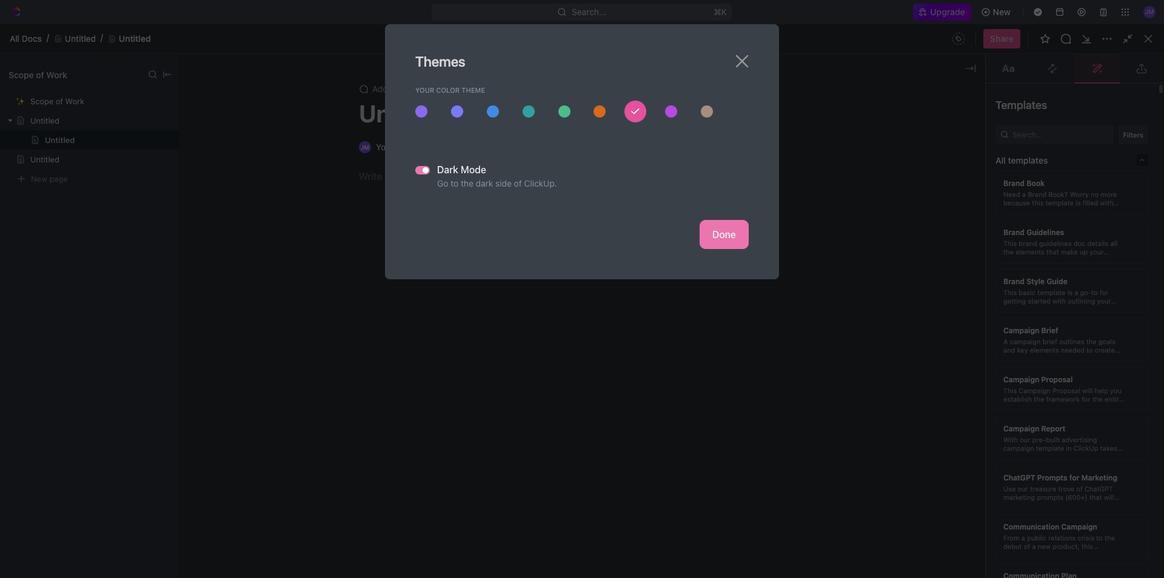 Task type: locate. For each thing, give the bounding box(es) containing it.
the inside campaign report with our pre-built advertising campaign template in clickup takes care of choosing the kpis to monitor, so you don't have to waste time on it.
[[1058, 453, 1069, 461]]

1 row from the top
[[196, 232, 1150, 252]]

ago for 29 mins ago
[[975, 279, 990, 289]]

your
[[415, 86, 434, 94]]

all templates
[[996, 155, 1048, 165]]

0 vertical spatial favorites
[[10, 74, 42, 83]]

0 vertical spatial brand
[[1004, 179, 1025, 188]]

0 horizontal spatial column header
[[196, 232, 209, 252]]

2 row from the top
[[196, 273, 1150, 295]]

you right do
[[467, 28, 481, 38]]

in
[[1066, 444, 1072, 452]]

management
[[626, 279, 678, 289]]

the down in
[[1058, 453, 1069, 461]]

campaign
[[1004, 444, 1034, 452]]

campaign inside campaign report with our pre-built advertising campaign template in clickup takes care of choosing the kpis to monitor, so you don't have to waste time on it.
[[1004, 424, 1039, 433]]

1 vertical spatial brand
[[1004, 228, 1025, 237]]

favorites button
[[5, 72, 47, 86]]

0 horizontal spatial all
[[10, 33, 19, 43]]

2 vertical spatial mins
[[952, 300, 970, 311]]

see
[[469, 102, 482, 111]]

campaign left proposal on the right bottom
[[1004, 375, 1039, 384]]

mins
[[954, 257, 973, 267], [954, 279, 973, 289], [952, 300, 970, 311]]

scope of work up team space
[[30, 96, 84, 106]]

ago for 32 mins ago
[[975, 257, 990, 267]]

new left doc
[[1116, 52, 1134, 62]]

1 vertical spatial you
[[1013, 461, 1024, 469]]

you inside campaign report with our pre-built advertising campaign template in clickup takes care of choosing the kpis to monitor, so you don't have to waste time on it.
[[1013, 461, 1024, 469]]

campaign proposal
[[1004, 375, 1073, 384]]

ago down 29 mins ago
[[972, 300, 987, 311]]

style
[[1027, 277, 1045, 286]]

team space link
[[29, 130, 167, 149]]

the down the dark mode
[[461, 178, 473, 189]]

projects
[[36, 155, 68, 165]]

0 horizontal spatial favorites
[[10, 74, 42, 83]]

0 horizontal spatial the
[[461, 178, 473, 189]]

scope up spaces
[[8, 69, 34, 80]]

mins right 32
[[954, 257, 973, 267]]

to inside themes dialog
[[451, 178, 459, 189]]

1 horizontal spatial you
[[1013, 461, 1024, 469]]

2 horizontal spatial column header
[[837, 232, 934, 252]]

table
[[196, 232, 1150, 513]]

1 horizontal spatial docs
[[203, 52, 223, 62]]

project notes link
[[527, 119, 818, 138]]

29
[[942, 279, 952, 289]]

2 column header from the left
[[575, 232, 697, 252]]

0 vertical spatial new
[[993, 7, 1011, 17]]

1 vertical spatial mins
[[954, 279, 973, 289]]

all left templates
[[996, 155, 1006, 165]]

scope of work up spaces
[[8, 69, 67, 80]]

brand down search by name... text box
[[1004, 228, 1025, 237]]

2 horizontal spatial docs
[[1076, 52, 1097, 62]]

ago
[[975, 257, 990, 267], [975, 279, 990, 289], [972, 300, 987, 311]]

7 row from the top
[[196, 404, 1150, 426]]

to down 'clickup' at right bottom
[[1087, 453, 1093, 461]]

agency management
[[595, 279, 678, 289]]

notifications?
[[579, 28, 634, 38]]

tree containing team space
[[5, 109, 170, 541]]

1 vertical spatial new
[[1116, 52, 1134, 62]]

of down campaign
[[1019, 453, 1026, 461]]

to
[[505, 28, 513, 38], [451, 178, 459, 189], [1087, 453, 1093, 461], [1062, 461, 1068, 469]]

of right side
[[514, 178, 522, 189]]

0 vertical spatial all
[[10, 33, 19, 43]]

time
[[1090, 461, 1104, 469]]

search docs
[[1046, 52, 1097, 62]]

4 row from the top
[[196, 338, 1150, 360]]

1 horizontal spatial all
[[996, 155, 1006, 165]]

campaign brief
[[1004, 326, 1059, 335]]

0 vertical spatial ago
[[975, 257, 990, 267]]

notes
[[579, 123, 602, 133]]

docs inside button
[[1076, 52, 1097, 62]]

favorites up project
[[532, 101, 574, 112]]

tree
[[5, 109, 170, 541]]

all docs
[[10, 33, 42, 43]]

favorites up spaces
[[10, 74, 42, 83]]

brand left book
[[1004, 179, 1025, 188]]

campaign for campaign report with our pre-built advertising campaign template in clickup takes care of choosing the kpis to monitor, so you don't have to waste time on it.
[[1004, 424, 1039, 433]]

2 vertical spatial ago
[[972, 300, 987, 311]]

new up share
[[993, 7, 1011, 17]]

mins right 11 in the right bottom of the page
[[952, 300, 970, 311]]

new page
[[31, 174, 68, 183]]

new doc
[[1116, 52, 1152, 62]]

want
[[484, 28, 503, 38]]

ago down the 32 mins ago
[[975, 279, 990, 289]]

proposal
[[1041, 375, 1073, 384]]

scope of work
[[8, 69, 67, 80], [30, 96, 84, 106]]

Search by name... text field
[[957, 208, 1110, 226]]

scope
[[8, 69, 34, 80], [30, 96, 54, 106]]

2 vertical spatial brand
[[1004, 277, 1025, 286]]

1 vertical spatial all
[[996, 155, 1006, 165]]

go
[[437, 178, 448, 189]]

all up favorites "button" on the top of page
[[10, 33, 19, 43]]

new inside button
[[993, 7, 1011, 17]]

docs
[[22, 33, 42, 43], [203, 52, 223, 62], [1076, 52, 1097, 62]]

team
[[29, 134, 50, 144]]

done button
[[700, 220, 749, 249]]

brand left style
[[1004, 277, 1025, 286]]

0 vertical spatial work
[[46, 69, 67, 80]]

1 vertical spatial the
[[1058, 453, 1069, 461]]

2 vertical spatial new
[[31, 174, 47, 183]]

mins inside "row"
[[954, 257, 973, 267]]

0 horizontal spatial docs
[[22, 33, 42, 43]]

brand style guide
[[1004, 277, 1068, 286]]

11 row from the top
[[196, 491, 1150, 513]]

done
[[712, 229, 736, 240]]

templates
[[1008, 155, 1048, 165]]

agency
[[595, 279, 624, 289]]

campaign
[[1004, 326, 1039, 335], [1004, 375, 1039, 384], [1004, 424, 1039, 433], [1061, 522, 1097, 531]]

add comment
[[372, 84, 427, 94]]

browser
[[545, 28, 577, 38]]

1 horizontal spatial the
[[1058, 453, 1069, 461]]

advertising
[[1062, 436, 1097, 444]]

project notes
[[549, 123, 602, 133]]

enable
[[642, 28, 669, 38]]

mins for 11
[[952, 300, 970, 311]]

care
[[1004, 453, 1017, 461]]

share
[[990, 33, 1014, 44]]

pre-
[[1032, 436, 1046, 444]]

0 horizontal spatial new
[[31, 174, 47, 183]]

new
[[993, 7, 1011, 17], [1116, 52, 1134, 62], [31, 174, 47, 183]]

it.
[[1116, 461, 1122, 469]]

1 horizontal spatial new
[[993, 7, 1011, 17]]

new button
[[976, 2, 1018, 22]]

all
[[10, 33, 19, 43], [996, 155, 1006, 165]]

row containing tags
[[196, 232, 1150, 252]]

brief
[[1041, 326, 1059, 335]]

mins right 29 on the right of the page
[[954, 279, 973, 289]]

2 brand from the top
[[1004, 228, 1025, 237]]

1 vertical spatial favorites
[[532, 101, 574, 112]]

all
[[484, 102, 492, 111]]

work
[[46, 69, 67, 80], [65, 96, 84, 106]]

scope down favorites "button" on the top of page
[[30, 96, 54, 106]]

campaign for campaign brief
[[1004, 326, 1039, 335]]

new inside "button"
[[1116, 52, 1134, 62]]

you
[[467, 28, 481, 38], [1013, 461, 1024, 469]]

column header
[[196, 232, 209, 252], [575, 232, 697, 252], [837, 232, 934, 252]]

waste
[[1070, 461, 1088, 469]]

1 horizontal spatial column header
[[575, 232, 697, 252]]

campaign report with our pre-built advertising campaign template in clickup takes care of choosing the kpis to monitor, so you don't have to waste time on it.
[[1004, 424, 1122, 469]]

favorites
[[10, 74, 42, 83], [532, 101, 574, 112]]

spaces
[[10, 95, 35, 104]]

clickup.
[[524, 178, 557, 189]]

Search... text field
[[1002, 126, 1109, 144]]

3 column header from the left
[[837, 232, 934, 252]]

to right 'want'
[[505, 28, 513, 38]]

go to the dark side of clickup.
[[437, 178, 557, 189]]

cell
[[196, 251, 209, 273], [575, 251, 697, 273], [837, 251, 934, 273], [196, 273, 209, 295], [837, 273, 934, 295], [1128, 273, 1150, 295], [196, 295, 209, 317], [209, 295, 575, 317], [575, 295, 697, 317], [697, 295, 837, 317], [837, 295, 934, 317], [196, 317, 209, 338], [209, 317, 575, 338], [575, 317, 697, 338], [697, 317, 837, 338], [837, 317, 934, 338], [934, 317, 1031, 338], [196, 338, 209, 360], [209, 338, 575, 360], [575, 338, 697, 360], [697, 338, 837, 360], [837, 338, 934, 360], [934, 338, 1031, 360], [1128, 338, 1150, 360], [196, 360, 209, 382], [209, 360, 575, 382], [575, 360, 697, 382], [697, 360, 837, 382], [837, 360, 934, 382], [934, 360, 1031, 382], [196, 382, 209, 404], [209, 382, 575, 404], [575, 382, 697, 404], [697, 382, 837, 404], [837, 382, 934, 404], [934, 382, 1031, 404], [1128, 382, 1150, 404], [196, 404, 209, 426], [209, 404, 575, 426], [575, 404, 697, 426], [697, 404, 837, 426], [837, 404, 934, 426], [934, 404, 1031, 426], [196, 426, 209, 447], [209, 426, 575, 447], [575, 426, 697, 447], [697, 426, 837, 447], [837, 426, 934, 447], [934, 426, 1031, 447], [1128, 426, 1150, 447], [196, 447, 209, 469], [209, 447, 575, 469], [575, 447, 697, 469], [697, 447, 837, 469], [837, 447, 934, 469], [934, 447, 1031, 469], [196, 469, 209, 491], [209, 469, 575, 491], [575, 469, 697, 491], [697, 469, 837, 491], [837, 469, 934, 491], [934, 469, 1031, 491], [1128, 469, 1150, 491], [196, 491, 209, 513], [209, 491, 575, 513], [575, 491, 697, 513], [697, 491, 837, 513], [837, 491, 934, 513], [934, 491, 1031, 513]]

agency management, , element
[[583, 279, 592, 289]]

mins inside row
[[952, 300, 970, 311]]

1 vertical spatial ago
[[975, 279, 990, 289]]

ago inside row
[[972, 300, 987, 311]]

for
[[1069, 473, 1080, 482]]

1 vertical spatial work
[[65, 96, 84, 106]]

3 brand from the top
[[1004, 277, 1025, 286]]

32 mins ago row
[[196, 250, 1150, 274]]

do
[[454, 28, 465, 38]]

sharing
[[1039, 237, 1065, 246]]

new left page
[[31, 174, 47, 183]]

0 horizontal spatial you
[[467, 28, 481, 38]]

dark
[[476, 178, 493, 189]]

row
[[196, 232, 1150, 252], [196, 273, 1150, 295], [196, 317, 1150, 338], [196, 338, 1150, 360], [196, 360, 1150, 382], [196, 382, 1150, 404], [196, 404, 1150, 426], [196, 426, 1150, 447], [196, 447, 1150, 469], [196, 469, 1150, 491], [196, 491, 1150, 513]]

marketing
[[1082, 473, 1118, 482]]

1 brand from the top
[[1004, 179, 1025, 188]]

32 mins ago
[[942, 257, 990, 267]]

color
[[436, 86, 460, 94]]

1 horizontal spatial favorites
[[532, 101, 574, 112]]

campaign left "brief" on the right of page
[[1004, 326, 1039, 335]]

campaign up our
[[1004, 424, 1039, 433]]

2 horizontal spatial new
[[1116, 52, 1134, 62]]

0 vertical spatial the
[[461, 178, 473, 189]]

ago inside "row"
[[975, 257, 990, 267]]

ago up 29 mins ago
[[975, 257, 990, 267]]

campaign for campaign proposal
[[1004, 375, 1039, 384]]

communication
[[1004, 522, 1060, 531]]

you right so
[[1013, 461, 1024, 469]]

11 mins ago
[[942, 300, 987, 311]]

-
[[704, 279, 708, 289]]

to right go
[[451, 178, 459, 189]]

0 vertical spatial mins
[[954, 257, 973, 267]]



Task type: vqa. For each thing, say whether or not it's contained in the screenshot.
the Product
no



Task type: describe. For each thing, give the bounding box(es) containing it.
all for all templates
[[996, 155, 1006, 165]]

new for new
[[993, 7, 1011, 17]]

side
[[495, 178, 512, 189]]

dark
[[437, 164, 458, 175]]

⌘k
[[714, 7, 727, 17]]

brand guidelines
[[1004, 228, 1064, 237]]

templates
[[996, 99, 1047, 112]]

projects link
[[36, 150, 136, 170]]

chatgpt
[[1004, 473, 1035, 482]]

1 vertical spatial scope of work
[[30, 96, 84, 106]]

tree inside sidebar navigation
[[5, 109, 170, 541]]

doc
[[1136, 52, 1152, 62]]

sidebar navigation
[[0, 42, 181, 578]]

takes
[[1100, 444, 1117, 452]]

prompts
[[1037, 473, 1068, 482]]

workspace button
[[355, 207, 406, 232]]

new for new doc
[[1116, 52, 1134, 62]]

docs for search docs
[[1076, 52, 1097, 62]]

5 row from the top
[[196, 360, 1150, 382]]

tags
[[704, 237, 720, 246]]

see all button
[[464, 99, 497, 114]]

1 vertical spatial scope
[[30, 96, 54, 106]]

choosing
[[1028, 453, 1057, 461]]

of inside campaign report with our pre-built advertising campaign template in clickup takes care of choosing the kpis to monitor, so you don't have to waste time on it.
[[1019, 453, 1026, 461]]

this
[[696, 28, 711, 38]]

0 vertical spatial scope of work
[[8, 69, 67, 80]]

all docs link
[[10, 33, 42, 44]]

themes
[[415, 53, 465, 70]]

template
[[1036, 444, 1064, 452]]

favorites inside "button"
[[10, 74, 42, 83]]

brand for brand book
[[1004, 179, 1025, 188]]

brand for brand guidelines
[[1004, 228, 1025, 237]]

to right have
[[1062, 461, 1068, 469]]

space
[[53, 134, 77, 144]]

themes dialog
[[385, 24, 779, 280]]

guidelines
[[1027, 228, 1064, 237]]

of down all docs link
[[36, 69, 44, 80]]

search
[[1046, 52, 1074, 62]]

of right spaces
[[56, 96, 63, 106]]

team space
[[29, 134, 77, 144]]

guide
[[1047, 277, 1068, 286]]

upgrade
[[930, 7, 965, 17]]

new for new page
[[31, 174, 47, 183]]

clickup
[[1074, 444, 1098, 452]]

monitor,
[[1095, 453, 1121, 461]]

mode
[[461, 164, 486, 175]]

your color theme
[[415, 86, 485, 94]]

do you want to enable browser notifications? enable hide this
[[454, 28, 711, 38]]

with
[[1004, 436, 1018, 444]]

6 row from the top
[[196, 382, 1150, 404]]

page
[[49, 174, 68, 183]]

search docs button
[[1029, 47, 1104, 67]]

mins for 32
[[954, 257, 973, 267]]

the inside dialog
[[461, 178, 473, 189]]

mins for 29
[[954, 279, 973, 289]]

32
[[942, 257, 952, 267]]

11 mins ago row
[[196, 295, 1150, 317]]

8 row from the top
[[196, 426, 1150, 447]]

3 row from the top
[[196, 317, 1150, 338]]

ago for 11 mins ago
[[972, 300, 987, 311]]

0 vertical spatial you
[[467, 28, 481, 38]]

theme
[[462, 86, 485, 94]]

don't
[[1026, 461, 1043, 469]]

29 mins ago
[[942, 279, 990, 289]]

project
[[549, 123, 577, 133]]

kpis
[[1071, 453, 1085, 461]]

so
[[1004, 461, 1011, 469]]

dark mode
[[437, 164, 486, 175]]

built
[[1046, 436, 1060, 444]]

campaign right communication at the bottom right of the page
[[1061, 522, 1097, 531]]

search...
[[572, 7, 607, 17]]

row containing agency management
[[196, 273, 1150, 295]]

upgrade link
[[913, 4, 971, 21]]

report
[[1041, 424, 1066, 433]]

brand book
[[1004, 179, 1045, 188]]

have
[[1045, 461, 1060, 469]]

docs for all docs
[[22, 33, 42, 43]]

1 column header from the left
[[196, 232, 209, 252]]

on
[[1106, 461, 1114, 469]]

all for all docs
[[10, 33, 19, 43]]

0 vertical spatial scope
[[8, 69, 34, 80]]

hide
[[675, 28, 694, 38]]

of inside themes dialog
[[514, 178, 522, 189]]

table containing 32 mins ago
[[196, 232, 1150, 513]]

communication campaign
[[1004, 522, 1097, 531]]

our
[[1020, 436, 1031, 444]]

workspace
[[358, 213, 403, 224]]

new doc button
[[1109, 47, 1159, 67]]

brand for brand style guide
[[1004, 277, 1025, 286]]

9 row from the top
[[196, 447, 1150, 469]]

book
[[1027, 179, 1045, 188]]

10 row from the top
[[196, 469, 1150, 491]]

11
[[942, 300, 949, 311]]

comment
[[390, 84, 427, 94]]



